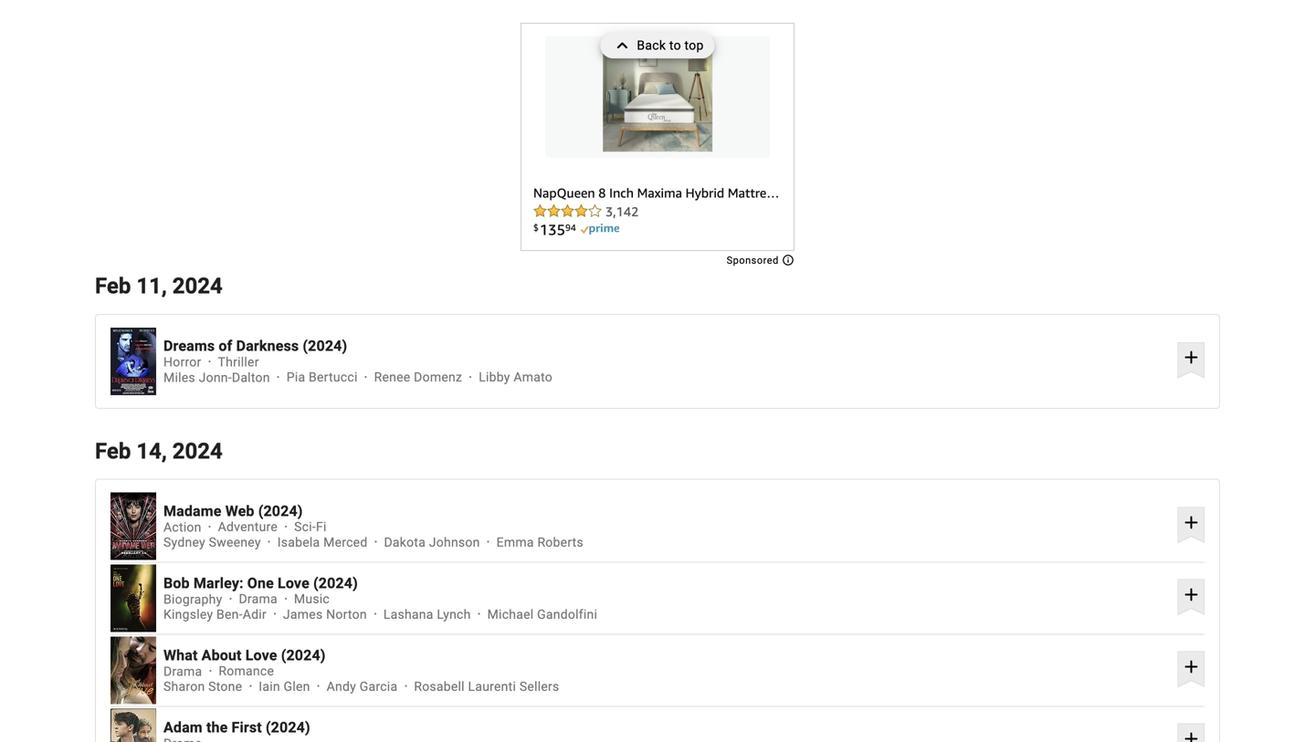 Task type: vqa. For each thing, say whether or not it's contained in the screenshot.
'Andy Garcia'
yes



Task type: describe. For each thing, give the bounding box(es) containing it.
libby amato
[[479, 370, 553, 385]]

isabela
[[277, 535, 320, 550]]

miguel ángel muñoz and marielle jaffe in what about love (2024) image
[[111, 637, 156, 705]]

iain glen
[[259, 680, 310, 695]]

thriller
[[218, 355, 259, 370]]

miles
[[164, 370, 195, 385]]

isabela merced
[[277, 535, 368, 550]]

roberts
[[538, 535, 584, 550]]

(2024) for adam the first (2024)
[[266, 719, 310, 737]]

to
[[670, 38, 681, 53]]

action
[[164, 520, 202, 535]]

0 horizontal spatial love
[[245, 647, 277, 664]]

adam the first (2024)
[[164, 719, 310, 737]]

add image for madame web (2024)
[[1181, 512, 1202, 534]]

feb for feb 14, 2024
[[95, 438, 131, 464]]

michael
[[487, 607, 534, 622]]

group for what
[[111, 637, 156, 705]]

norton
[[326, 607, 367, 622]]

2024 for feb 14, 2024
[[172, 438, 223, 464]]

bob marley: one love (2024) button
[[164, 575, 1171, 592]]

adir
[[243, 607, 267, 622]]

(2024) for what about love (2024)
[[281, 647, 326, 664]]

dakota johnson, tahar rahim, sydney sweeney, isabela merced, and celeste o'connor in madame web (2024) image
[[111, 493, 156, 561]]

back to top button
[[601, 33, 715, 58]]

add image for what about love (2024)
[[1181, 656, 1202, 678]]

back
[[637, 38, 666, 53]]

sponsored
[[727, 255, 782, 266]]

domenz
[[414, 370, 462, 385]]

emma roberts
[[497, 535, 584, 550]]

fi
[[316, 520, 327, 535]]

group for bob
[[111, 565, 156, 633]]

marley:
[[194, 575, 244, 592]]

1 horizontal spatial love
[[278, 575, 310, 592]]

merced
[[323, 535, 368, 550]]

glen
[[284, 680, 310, 695]]

2024 for feb 11, 2024
[[172, 273, 223, 299]]

jonn-
[[199, 370, 232, 385]]

(2024) up isabela
[[258, 503, 303, 520]]

sharon
[[164, 680, 205, 695]]

ben-
[[217, 607, 243, 622]]

adventure
[[218, 520, 278, 535]]

add image for adam the first (2024)
[[1181, 729, 1202, 743]]

bertucci
[[309, 370, 358, 385]]

group for dreams
[[111, 328, 156, 395]]

about
[[202, 647, 242, 664]]

rosabell laurenti sellers
[[414, 680, 560, 695]]

kingsley
[[164, 607, 213, 622]]

sydney
[[164, 535, 205, 550]]

madame
[[164, 503, 222, 520]]

feb for feb 11, 2024
[[95, 273, 131, 299]]

adam the first (2024) button
[[164, 719, 1171, 737]]

renee domenz, edyta drobinski, libby amato, pia bertucci, and miles jonn-dalton in dreams of darkness (2024) image
[[111, 328, 156, 395]]

johnson
[[429, 535, 480, 550]]

11,
[[136, 273, 167, 299]]

darkness
[[236, 338, 299, 355]]

0 horizontal spatial drama
[[164, 664, 202, 679]]

sweeney
[[209, 535, 261, 550]]

the
[[206, 719, 228, 737]]

dakota johnson
[[384, 535, 480, 550]]

what about love (2024) button
[[164, 647, 1171, 664]]

expand less image
[[612, 33, 637, 58]]

laurenti
[[468, 680, 516, 695]]

sharon stone
[[164, 680, 242, 695]]



Task type: locate. For each thing, give the bounding box(es) containing it.
web
[[225, 503, 254, 520]]

(2024) up glen
[[281, 647, 326, 664]]

1 vertical spatial love
[[245, 647, 277, 664]]

emma
[[497, 535, 534, 550]]

feb left 11,
[[95, 273, 131, 299]]

david duchovny and oakes fegley in adam the first (2024) image
[[111, 709, 156, 743]]

1 2024 from the top
[[172, 273, 223, 299]]

(2024) down iain glen
[[266, 719, 310, 737]]

group for madame
[[111, 493, 156, 561]]

pia
[[287, 370, 305, 385]]

rosabell
[[414, 680, 465, 695]]

3 add image from the top
[[1181, 729, 1202, 743]]

group left bob
[[111, 565, 156, 633]]

2024 right 11,
[[172, 273, 223, 299]]

renee
[[374, 370, 411, 385]]

lashana
[[384, 607, 434, 622]]

renee domenz
[[374, 370, 462, 385]]

14,
[[136, 438, 167, 464]]

bob
[[164, 575, 190, 592]]

sydney sweeney
[[164, 535, 261, 550]]

2 add image from the top
[[1181, 656, 1202, 678]]

5 group from the top
[[111, 709, 156, 743]]

feb left 14,
[[95, 438, 131, 464]]

biography
[[164, 592, 222, 607]]

dreams
[[164, 338, 215, 355]]

(2024) up "pia bertucci"
[[303, 338, 347, 355]]

add image
[[1181, 584, 1202, 606], [1181, 656, 1202, 678], [1181, 729, 1202, 743]]

garcia
[[360, 680, 398, 695]]

stone
[[208, 680, 242, 695]]

3 group from the top
[[111, 565, 156, 633]]

lynch
[[437, 607, 471, 622]]

iain
[[259, 680, 280, 695]]

(2024)
[[303, 338, 347, 355], [258, 503, 303, 520], [313, 575, 358, 592], [281, 647, 326, 664], [266, 719, 310, 737]]

0 vertical spatial drama
[[239, 592, 278, 607]]

(2024) for dreams of darkness (2024)
[[303, 338, 347, 355]]

1 group from the top
[[111, 328, 156, 395]]

feb 14, 2024
[[95, 438, 223, 464]]

drama up adir on the bottom left
[[239, 592, 278, 607]]

pia bertucci
[[287, 370, 358, 385]]

lashana lynch
[[384, 607, 471, 622]]

back to top
[[637, 38, 704, 53]]

adam
[[164, 719, 203, 737]]

0 vertical spatial add image
[[1181, 584, 1202, 606]]

1 add image from the top
[[1181, 584, 1202, 606]]

james norton
[[283, 607, 367, 622]]

love up the james
[[278, 575, 310, 592]]

1 feb from the top
[[95, 273, 131, 299]]

sci-
[[294, 520, 316, 535]]

amato
[[514, 370, 553, 385]]

2 group from the top
[[111, 493, 156, 561]]

miles jonn-dalton
[[164, 370, 270, 385]]

2 vertical spatial add image
[[1181, 729, 1202, 743]]

love
[[278, 575, 310, 592], [245, 647, 277, 664]]

2 feb from the top
[[95, 438, 131, 464]]

1 vertical spatial add image
[[1181, 512, 1202, 534]]

0 vertical spatial feb
[[95, 273, 131, 299]]

one
[[247, 575, 274, 592]]

sci-fi
[[294, 520, 327, 535]]

andy
[[327, 680, 356, 695]]

romance
[[219, 664, 274, 679]]

0 vertical spatial 2024
[[172, 273, 223, 299]]

2024
[[172, 273, 223, 299], [172, 438, 223, 464]]

love up iain
[[245, 647, 277, 664]]

dakota
[[384, 535, 426, 550]]

1 vertical spatial 2024
[[172, 438, 223, 464]]

james
[[283, 607, 323, 622]]

gandolfini
[[537, 607, 598, 622]]

bob marley: one love (2024)
[[164, 575, 358, 592]]

dreams of darkness (2024) button
[[164, 338, 1171, 355]]

andy garcia
[[327, 680, 398, 695]]

michael gandolfini
[[487, 607, 598, 622]]

sellers
[[520, 680, 560, 695]]

horror
[[164, 355, 201, 370]]

group left action
[[111, 493, 156, 561]]

2 add image from the top
[[1181, 512, 1202, 534]]

2024 right 14,
[[172, 438, 223, 464]]

madame web (2024)
[[164, 503, 303, 520]]

what about love (2024)
[[164, 647, 326, 664]]

kingsley ben-adir in bob marley: one love (2024) image
[[111, 565, 156, 633]]

group left what
[[111, 637, 156, 705]]

add image for bob marley: one love (2024)
[[1181, 584, 1202, 606]]

add image for dreams of darkness (2024)
[[1181, 347, 1202, 369]]

1 horizontal spatial drama
[[239, 592, 278, 607]]

madame web (2024) button
[[164, 503, 1171, 520]]

libby
[[479, 370, 510, 385]]

1 vertical spatial feb
[[95, 438, 131, 464]]

top
[[685, 38, 704, 53]]

dalton
[[232, 370, 270, 385]]

drama
[[239, 592, 278, 607], [164, 664, 202, 679]]

sponsored content section
[[521, 23, 795, 266]]

1 add image from the top
[[1181, 347, 1202, 369]]

music
[[294, 592, 330, 607]]

of
[[219, 338, 233, 355]]

feb
[[95, 273, 131, 299], [95, 438, 131, 464]]

(2024) up james norton
[[313, 575, 358, 592]]

dreams of darkness (2024)
[[164, 338, 347, 355]]

drama up sharon
[[164, 664, 202, 679]]

group left miles
[[111, 328, 156, 395]]

group for adam
[[111, 709, 156, 743]]

0 vertical spatial add image
[[1181, 347, 1202, 369]]

group left adam
[[111, 709, 156, 743]]

1 vertical spatial add image
[[1181, 656, 1202, 678]]

2 2024 from the top
[[172, 438, 223, 464]]

1 vertical spatial drama
[[164, 664, 202, 679]]

feb 11, 2024
[[95, 273, 223, 299]]

first
[[232, 719, 262, 737]]

group
[[111, 328, 156, 395], [111, 493, 156, 561], [111, 565, 156, 633], [111, 637, 156, 705], [111, 709, 156, 743]]

add image
[[1181, 347, 1202, 369], [1181, 512, 1202, 534]]

4 group from the top
[[111, 637, 156, 705]]

0 vertical spatial love
[[278, 575, 310, 592]]

what
[[164, 647, 198, 664]]

kingsley ben-adir
[[164, 607, 267, 622]]



